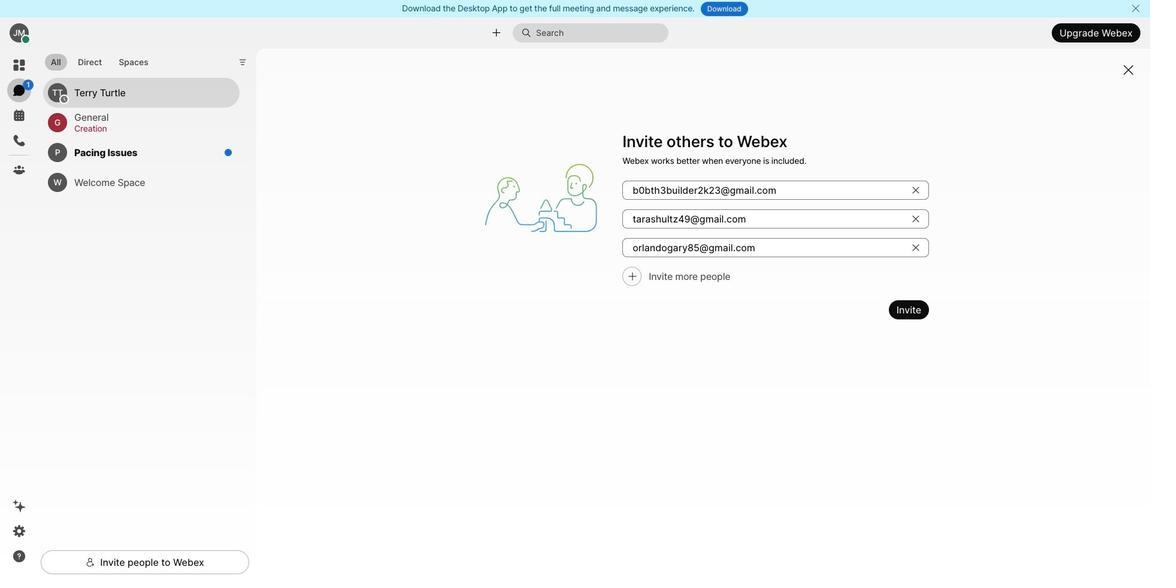 Task type: describe. For each thing, give the bounding box(es) containing it.
2 name@email.com email field from the top
[[622, 210, 929, 229]]

terry turtle list item
[[43, 78, 240, 108]]

invite others to webex image
[[474, 131, 608, 265]]

cancel_16 image
[[1131, 4, 1140, 13]]

creation element
[[74, 122, 225, 135]]

pacing issues, new messages list item
[[43, 138, 240, 168]]

new messages image
[[224, 148, 232, 157]]



Task type: vqa. For each thing, say whether or not it's contained in the screenshot.
search_18 image
no



Task type: locate. For each thing, give the bounding box(es) containing it.
1 name@email.com email field from the top
[[622, 181, 929, 200]]

2 vertical spatial name@email.com email field
[[622, 239, 929, 258]]

tab list
[[42, 47, 157, 74]]

navigation
[[0, 49, 38, 580]]

welcome space list item
[[43, 168, 240, 197]]

1 vertical spatial name@email.com email field
[[622, 210, 929, 229]]

general list item
[[43, 108, 240, 138]]

0 vertical spatial name@email.com email field
[[622, 181, 929, 200]]

webex tab list
[[7, 53, 34, 182]]

name@email.com email field
[[622, 181, 929, 200], [622, 210, 929, 229], [622, 239, 929, 258]]

3 name@email.com email field from the top
[[622, 239, 929, 258]]



